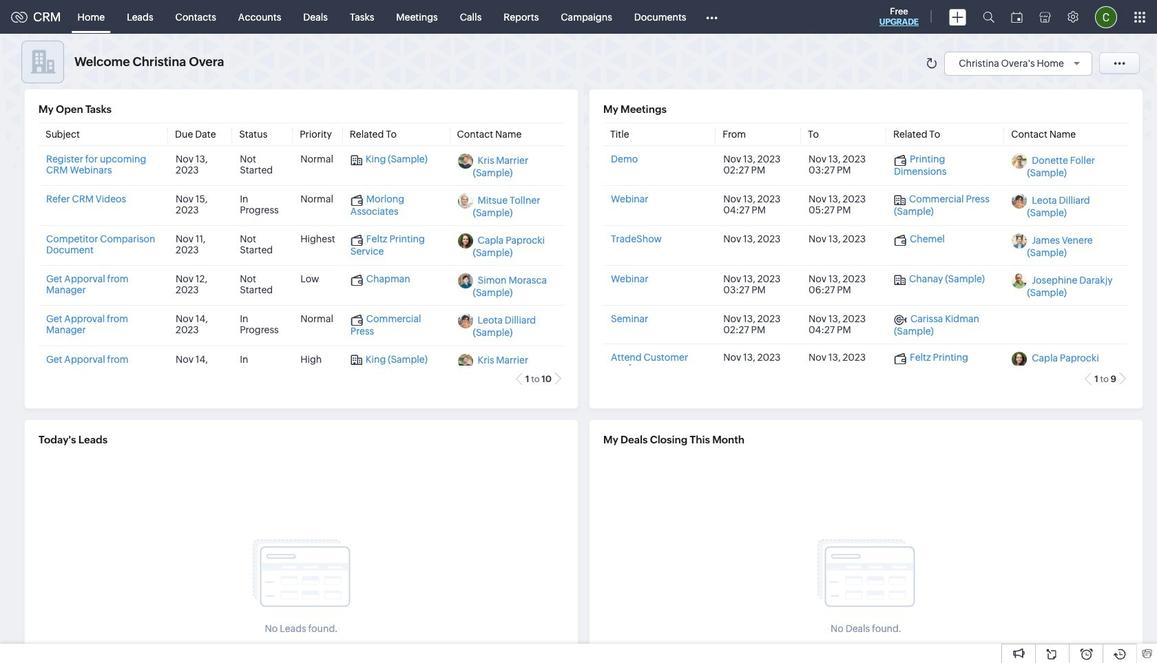 Task type: locate. For each thing, give the bounding box(es) containing it.
Other Modules field
[[697, 6, 727, 28]]

search image
[[983, 11, 994, 23]]

calendar image
[[1011, 11, 1023, 22]]

profile element
[[1087, 0, 1125, 33]]

create menu element
[[941, 0, 975, 33]]

search element
[[975, 0, 1003, 34]]



Task type: describe. For each thing, give the bounding box(es) containing it.
create menu image
[[949, 9, 966, 25]]

logo image
[[11, 11, 28, 22]]

profile image
[[1095, 6, 1117, 28]]



Task type: vqa. For each thing, say whether or not it's contained in the screenshot.
CRM
no



